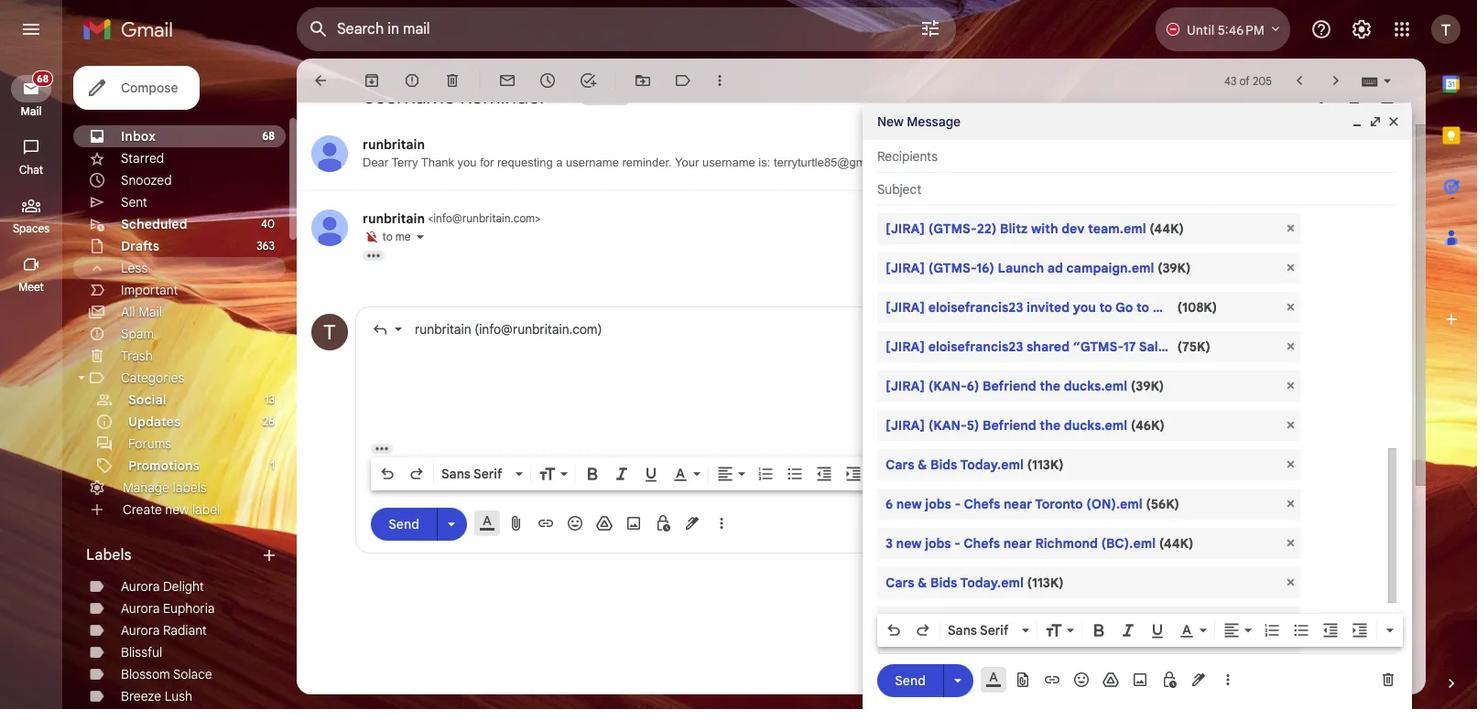 Task type: vqa. For each thing, say whether or not it's contained in the screenshot.
Great
no



Task type: locate. For each thing, give the bounding box(es) containing it.
1 vertical spatial inbox
[[121, 128, 156, 145]]

have
[[953, 156, 979, 169]]

0 horizontal spatial you
[[458, 156, 477, 169]]

[jira] eloisefrancis23 invited you to go to market sample.eml
[[886, 300, 1272, 316]]

(39k)
[[1158, 260, 1191, 277], [1131, 378, 1164, 395]]

important link
[[121, 282, 178, 299]]

1 vertical spatial -
[[955, 536, 961, 552]]

italic ‪(⌘i)‬ image left underline ‪(⌘u)‬ image
[[613, 465, 631, 484]]

serif for sans serif option in the dialog
[[980, 623, 1009, 639]]

chefs up 3 new jobs - chefs near richmond (bc).eml (44k)
[[964, 496, 1001, 513]]

undo ‪(⌘z)‬ image
[[378, 465, 397, 484]]

runbritain for runbritain (info@runbritain.com)
[[415, 321, 471, 338]]

of
[[1240, 74, 1250, 87]]

[jira]
[[886, 221, 925, 237], [886, 260, 925, 277], [886, 300, 925, 316], [886, 339, 925, 355], [886, 378, 925, 395], [886, 418, 925, 434]]

redo ‪(⌘y)‬ image
[[408, 465, 426, 484], [914, 622, 932, 640]]

mail
[[21, 104, 42, 118], [138, 304, 162, 321]]

0 vertical spatial (39k)
[[1158, 260, 1191, 277]]

0 vertical spatial sans
[[441, 466, 471, 483]]

new right "3"
[[896, 536, 922, 552]]

1 horizontal spatial 68
[[262, 129, 275, 143]]

1 vertical spatial eloisefrancis23
[[929, 339, 1023, 355]]

runbritain up terry
[[363, 136, 425, 153]]

ducks.eml down "[jira] eloisefrancis23 shared "gtms-17 sales kickoff" with you.eml"
[[1064, 378, 1128, 395]]

1 horizontal spatial send button
[[877, 665, 943, 697]]

spaces
[[13, 222, 50, 235]]

inbox button
[[582, 89, 615, 105]]

1 jobs from the top
[[925, 496, 952, 513]]

sans serif inside dialog
[[948, 623, 1009, 639]]

cars down "3"
[[886, 575, 915, 592]]

0 horizontal spatial italic ‪(⌘i)‬ image
[[613, 465, 631, 484]]

0 horizontal spatial redo ‪(⌘y)‬ image
[[408, 465, 426, 484]]

- inside attachment: 3 new jobs - chefs near richmond (bc).eml. press enter to view the attachment and delete to remove it element
[[955, 536, 961, 552]]

[jira] (kan-6) befriend the ducks.eml (39k)
[[886, 378, 1164, 395]]

sans serif down cars & bids today.eml (113k)
[[948, 623, 1009, 639]]

you right and
[[931, 156, 950, 169]]

redo ‪(⌘y)‬ image right undo ‪(⌘z)‬ icon
[[914, 622, 932, 640]]

new right "6" at the right bottom of page
[[897, 496, 922, 513]]

1 vertical spatial (gtms-
[[929, 260, 977, 277]]

1 vertical spatial ducks.eml
[[1064, 418, 1128, 434]]

send button for the more send options icon corresponding to undo ‪(⌘z)‬ icon
[[877, 665, 943, 697]]

68 up 40
[[262, 129, 275, 143]]

jobs
[[925, 496, 952, 513], [925, 536, 951, 552]]

manage
[[123, 480, 169, 496]]

username reminder
[[363, 84, 547, 109]]

0 vertical spatial jobs
[[925, 496, 952, 513]]

1 vertical spatial befriend
[[983, 418, 1037, 434]]

aurora radiant link
[[121, 623, 207, 639]]

0 vertical spatial runbritain
[[363, 136, 425, 153]]

1 (kan- from the top
[[929, 378, 967, 395]]

attachment: [jira] (kan-5) befriend the ducks.eml. press enter to view the attachment and delete to remove it element
[[877, 410, 1301, 441]]

toronto
[[1035, 496, 1083, 513]]

advanced search options image
[[912, 10, 949, 47]]

attach files image
[[507, 515, 526, 533], [1014, 671, 1032, 690]]

tab list
[[1426, 59, 1477, 644]]

serif for sans serif option corresponding to undo ‪(⌘z)‬ image the more send options icon
[[474, 466, 502, 483]]

redo ‪(⌘y)‬ image for undo ‪(⌘z)‬ icon
[[914, 622, 932, 640]]

1 vertical spatial indent less ‪(⌘[)‬ image
[[1322, 622, 1340, 640]]

important
[[121, 282, 178, 299]]

2 vertical spatial with
[[1229, 339, 1257, 355]]

more send options image for undo ‪(⌘z)‬ image
[[442, 515, 461, 534]]

jobs for 6
[[925, 496, 952, 513]]

1 vertical spatial the
[[1040, 378, 1061, 395]]

1 vertical spatial serif
[[980, 623, 1009, 639]]

username
[[363, 84, 455, 109]]

0 vertical spatial sans serif
[[441, 466, 502, 483]]

0 horizontal spatial sans
[[441, 466, 471, 483]]

mail inside heading
[[21, 104, 42, 118]]

discard draft ‪(⌘⇧d)‬ image
[[1379, 671, 1398, 690]]

(39k) for [jira] (gtms-16) launch ad campaign.eml (39k)
[[1158, 260, 1191, 277]]

indent less ‪(⌘[)‬ image right bulleted list ‪(⌘⇧8)‬ icon
[[815, 465, 834, 484]]

6
[[886, 496, 893, 513]]

"gtms-
[[1073, 339, 1124, 355]]

1 vertical spatial chefs
[[964, 536, 1000, 552]]

0 vertical spatial send
[[389, 516, 419, 533]]

1 horizontal spatial sans serif
[[948, 623, 1009, 639]]

1 vertical spatial jobs
[[925, 536, 951, 552]]

mail down 68 link
[[21, 104, 42, 118]]

ducks.eml for [jira] (kan-5) befriend the ducks.eml
[[1064, 418, 1128, 434]]

0 horizontal spatial username
[[566, 156, 619, 169]]

6 [jira] from the top
[[886, 418, 925, 434]]

0 vertical spatial 68
[[37, 72, 49, 85]]

&
[[918, 575, 927, 592], [994, 615, 1003, 631]]

eloisefrancis23 up the 6)
[[929, 339, 1023, 355]]

sans down cars & bids today.eml (113k)
[[948, 623, 977, 639]]

dear terry thank you for requesting a username reminder. your username is: terryturtle85@gmail.com and you have the following roles associated with this usernam
[[363, 156, 1234, 169]]

2 chefs from the top
[[964, 536, 1000, 552]]

to
[[382, 230, 393, 244], [1100, 300, 1112, 316], [1137, 300, 1150, 316], [946, 615, 959, 631]]

aurora euphoria
[[121, 601, 215, 617]]

the down shared
[[1040, 378, 1061, 395]]

with left dev
[[1031, 221, 1059, 237]]

0 horizontal spatial attach files image
[[507, 515, 526, 533]]

1
[[271, 459, 275, 473]]

delight
[[163, 579, 204, 595]]

- up bids
[[955, 536, 961, 552]]

with down sample.eml
[[1229, 339, 1257, 355]]

you right invited
[[1073, 300, 1096, 316]]

radiant
[[163, 623, 207, 639]]

0 vertical spatial indent less ‪(⌘[)‬ image
[[815, 465, 834, 484]]

search in mail image
[[302, 13, 335, 46]]

mail down 'important'
[[138, 304, 162, 321]]

2 jobs from the top
[[925, 536, 951, 552]]

0 horizontal spatial more send options image
[[442, 515, 461, 534]]

starred
[[121, 150, 164, 167]]

1 vertical spatial (44k)
[[1159, 536, 1194, 552]]

& left bids
[[918, 575, 927, 592]]

befriend
[[983, 378, 1037, 395], [983, 418, 1037, 434]]

you inside dialog
[[1073, 300, 1096, 316]]

eloisefrancis23 down 16)
[[929, 300, 1023, 316]]

0 vertical spatial (gtms-
[[929, 221, 977, 237]]

more send options image for undo ‪(⌘z)‬ icon
[[949, 672, 967, 690]]

1 horizontal spatial sans
[[948, 623, 977, 639]]

aurora radiant
[[121, 623, 207, 639]]

reminder.
[[622, 156, 672, 169]]

1 vertical spatial (kan-
[[929, 418, 967, 434]]

aurora for aurora euphoria
[[121, 601, 160, 617]]

0 vertical spatial indent more ‪(⌘])‬ image
[[844, 465, 863, 484]]

1 vertical spatial sans
[[948, 623, 977, 639]]

meet
[[18, 280, 44, 294]]

0 vertical spatial mail
[[21, 104, 42, 118]]

redo ‪(⌘y)‬ image for undo ‪(⌘z)‬ image
[[408, 465, 426, 484]]

insert files using drive image
[[1102, 671, 1120, 690]]

forums link
[[128, 436, 171, 452]]

chefs up cars & bids today.eml (113k)
[[964, 536, 1000, 552]]

username right a
[[566, 156, 619, 169]]

mon, sep 25, 3:05 pm (8 days ago)
[[1116, 212, 1287, 225]]

add to tasks image
[[579, 71, 597, 90]]

0 vertical spatial inbox
[[586, 90, 613, 104]]

1 [jira] from the top
[[886, 221, 925, 237]]

[jira] for [jira] eloisefrancis23 invited you to go to market sample.eml
[[886, 300, 925, 316]]

aurora for aurora delight
[[121, 579, 160, 595]]

0 vertical spatial -
[[955, 496, 961, 513]]

0 horizontal spatial sans serif option
[[438, 465, 512, 484]]

dear
[[363, 156, 389, 169]]

indent more ‪(⌘])‬ image
[[844, 465, 863, 484], [1351, 622, 1369, 640]]

sans serif option inside dialog
[[944, 622, 1019, 640]]

insert link ‪(⌘k)‬ image
[[1043, 671, 1062, 690]]

0 vertical spatial cars
[[886, 575, 915, 592]]

formatting options toolbar for undo ‪(⌘z)‬ image the more send options icon
[[371, 458, 967, 491]]

1 horizontal spatial username
[[702, 156, 755, 169]]

aurora delight
[[121, 579, 204, 595]]

aurora down the aurora delight link
[[121, 601, 160, 617]]

1 vertical spatial send
[[895, 673, 926, 689]]

6 new jobs - chefs near toronto (on).eml (56k)
[[886, 496, 1180, 513]]

& left the bids!.eml
[[994, 615, 1003, 631]]

send button down undo ‪(⌘z)‬ image
[[371, 508, 437, 541]]

send button
[[371, 508, 437, 541], [877, 665, 943, 697]]

1 vertical spatial bold ‪(⌘b)‬ image
[[1090, 622, 1108, 640]]

serif inside dialog
[[980, 623, 1009, 639]]

username left is:
[[702, 156, 755, 169]]

0 horizontal spatial send button
[[371, 508, 437, 541]]

[jira] for [jira] (gtms-22) blitz with dev team.eml (44k)
[[886, 221, 925, 237]]

indent more ‪(⌘])‬ image left more formatting options image
[[1351, 622, 1369, 640]]

with left "this" on the top right
[[1141, 156, 1163, 169]]

redo ‪(⌘y)‬ image inside dialog
[[914, 622, 932, 640]]

delete image
[[443, 71, 462, 90]]

(gtms- left launch
[[929, 260, 977, 277]]

spam
[[121, 326, 154, 343]]

inbox up starred 'link'
[[121, 128, 156, 145]]

1 vertical spatial redo ‪(⌘y)‬ image
[[914, 622, 932, 640]]

list
[[297, 117, 1404, 569]]

runbritain
[[363, 136, 425, 153], [363, 211, 425, 227], [415, 321, 471, 338]]

close image
[[1387, 114, 1401, 129]]

1 vertical spatial with
[[1031, 221, 1059, 237]]

new down manage labels link
[[165, 502, 189, 518]]

compose
[[121, 80, 178, 96]]

(39k) up 'market'
[[1158, 260, 1191, 277]]

(kan- for 5)
[[929, 418, 967, 434]]

runbritain up to me
[[363, 211, 425, 227]]

sans serif option right undo ‪(⌘z)‬ image
[[438, 465, 512, 484]]

breeze lush
[[121, 689, 192, 705]]

strikethrough ‪(⌘⇧x)‬ image
[[908, 465, 926, 484]]

formatting options toolbar for the more send options icon corresponding to undo ‪(⌘z)‬ icon
[[877, 615, 1403, 648]]

sans serif option for undo ‪(⌘z)‬ image the more send options icon
[[438, 465, 512, 484]]

newer image
[[1291, 71, 1309, 90]]

ducks.eml down "attachment: [jira] (kan-6) befriend the ducks.eml. press enter to view the attachment and delete to remove it" element
[[1064, 418, 1128, 434]]

0 horizontal spatial send
[[389, 516, 419, 533]]

all mail link
[[121, 304, 162, 321]]

numbered list ‪(⌘⇧7)‬ image
[[1263, 622, 1281, 640]]

0 vertical spatial befriend
[[983, 378, 1037, 395]]

send button inside dialog
[[877, 665, 943, 697]]

blissful link
[[121, 645, 162, 661]]

2 aurora from the top
[[121, 601, 160, 617]]

quote ‪(⌘⇧9)‬ image
[[874, 465, 892, 484]]

scheduled link
[[121, 216, 187, 233]]

send down undo ‪(⌘z)‬ icon
[[895, 673, 926, 689]]

2 vertical spatial runbritain
[[415, 321, 471, 338]]

1 ducks.eml from the top
[[1064, 378, 1128, 395]]

1 vertical spatial send button
[[877, 665, 943, 697]]

ago)
[[1264, 212, 1287, 225]]

0 vertical spatial chefs
[[964, 496, 1001, 513]]

send down undo ‪(⌘z)‬ image
[[389, 516, 419, 533]]

remove formatting ‪(⌘\)‬ image
[[942, 465, 960, 484]]

- down remove formatting ‪(⌘\)‬ image
[[955, 496, 961, 513]]

1 - from the top
[[955, 496, 961, 513]]

1 vertical spatial more send options image
[[949, 672, 967, 690]]

labels heading
[[86, 547, 260, 565]]

ducks.eml inside "attachment: [jira] (kan-6) befriend the ducks.eml. press enter to view the attachment and delete to remove it" element
[[1064, 378, 1128, 395]]

0 vertical spatial sans serif option
[[438, 465, 512, 484]]

the for 6)
[[1040, 378, 1061, 395]]

bold ‪(⌘b)‬ image left underline ‪(⌘u)‬ image
[[583, 465, 602, 484]]

inbox inside button
[[586, 90, 613, 104]]

(kan- down the 6)
[[929, 418, 967, 434]]

mon, sep 25, 3:05 pm (8 days ago) cell
[[1116, 210, 1287, 228]]

minimize image
[[1350, 114, 1365, 129]]

1 horizontal spatial send
[[895, 673, 926, 689]]

main menu image
[[20, 18, 42, 40]]

insert emoji ‪(⌘⇧2)‬ image
[[1073, 671, 1091, 690]]

1 vertical spatial italic ‪(⌘i)‬ image
[[1119, 622, 1138, 640]]

- inside attachment: 6 new jobs - chefs near toronto (on).eml. press enter to view the attachment and delete to remove it element
[[955, 496, 961, 513]]

(56k)
[[1146, 496, 1180, 513]]

0 vertical spatial with
[[1141, 156, 1163, 169]]

send button down undo ‪(⌘z)‬ icon
[[877, 665, 943, 697]]

1 horizontal spatial italic ‪(⌘i)‬ image
[[1119, 622, 1138, 640]]

aurora for aurora radiant
[[121, 623, 160, 639]]

italic ‪(⌘i)‬ image
[[613, 465, 631, 484], [1119, 622, 1138, 640]]

1 vertical spatial aurora
[[121, 601, 160, 617]]

2 vertical spatial the
[[1040, 418, 1061, 434]]

insert photo image
[[1131, 671, 1150, 690]]

the
[[983, 156, 999, 169], [1040, 378, 1061, 395], [1040, 418, 1061, 434]]

report spam image
[[403, 71, 421, 90]]

create
[[123, 502, 162, 518]]

more formatting options image
[[1381, 622, 1400, 640]]

runbritain for runbritain
[[363, 136, 425, 153]]

more send options image
[[442, 515, 461, 534], [949, 672, 967, 690]]

2 - from the top
[[955, 536, 961, 552]]

today.eml
[[960, 575, 1024, 592]]

(108k)
[[1178, 300, 1218, 316]]

jobs up bids
[[925, 536, 951, 552]]

select input tool image
[[1382, 74, 1393, 88]]

1 (gtms- from the top
[[929, 221, 977, 237]]

2 vertical spatial aurora
[[121, 623, 160, 639]]

formatting options toolbar inside dialog
[[877, 615, 1403, 648]]

4 [jira] from the top
[[886, 339, 925, 355]]

send
[[389, 516, 419, 533], [895, 673, 926, 689]]

(39k) inside "attachment: [jira] (kan-6) befriend the ducks.eml. press enter to view the attachment and delete to remove it" element
[[1131, 378, 1164, 395]]

1 horizontal spatial sans serif option
[[944, 622, 1019, 640]]

0 horizontal spatial serif
[[474, 466, 502, 483]]

runbritain right type of response icon
[[415, 321, 471, 338]]

(kan- up 5)
[[929, 378, 967, 395]]

cars
[[886, 575, 915, 592], [962, 615, 991, 631]]

chefs for toronto
[[964, 496, 1001, 513]]

1 horizontal spatial redo ‪(⌘y)‬ image
[[914, 622, 932, 640]]

0 vertical spatial bold ‪(⌘b)‬ image
[[583, 465, 602, 484]]

aurora up aurora euphoria
[[121, 579, 160, 595]]

show trimmed content image
[[363, 251, 385, 261]]

campaign.eml
[[1067, 260, 1154, 277]]

aurora
[[121, 579, 160, 595], [121, 601, 160, 617], [121, 623, 160, 639]]

runbritain cell
[[363, 211, 541, 227]]

mark as unread image
[[498, 71, 517, 90]]

near down 6 new jobs - chefs near toronto (on).eml (56k)
[[1004, 536, 1032, 552]]

me
[[395, 230, 411, 244]]

italic ‪(⌘i)‬ image left underline ‪(⌘u)‬ icon
[[1119, 622, 1138, 640]]

0 vertical spatial near
[[1004, 496, 1032, 513]]

1 horizontal spatial inbox
[[586, 90, 613, 104]]

Search in mail text field
[[337, 20, 868, 38]]

befriend right the 6)
[[983, 378, 1037, 395]]

1 vertical spatial indent more ‪(⌘])‬ image
[[1351, 622, 1369, 640]]

1 horizontal spatial indent more ‪(⌘])‬ image
[[1351, 622, 1369, 640]]

0 horizontal spatial sans serif
[[441, 466, 502, 483]]

this
[[1166, 156, 1184, 169]]

underline ‪(⌘u)‬ image
[[642, 465, 660, 484]]

bold ‪(⌘b)‬ image
[[583, 465, 602, 484], [1090, 622, 1108, 640]]

breeze
[[121, 689, 161, 705]]

sans serif option
[[438, 465, 512, 484], [944, 622, 1019, 640]]

1 horizontal spatial attach files image
[[1014, 671, 1032, 690]]

dialog
[[863, 104, 1412, 710]]

indent less ‪(⌘[)‬ image
[[815, 465, 834, 484], [1322, 622, 1340, 640]]

aurora up the blissful at the bottom left of the page
[[121, 623, 160, 639]]

befriend right 5)
[[983, 418, 1037, 434]]

1 horizontal spatial serif
[[980, 623, 1009, 639]]

ducks.eml inside attachment: [jira] (kan-5) befriend the ducks.eml. press enter to view the attachment and delete to remove it element
[[1064, 418, 1128, 434]]

(44k) inside 'attachment: [jira] (gtms-22) blitz with dev team.eml. press enter to view the attachment and delete to remove it' element
[[1150, 221, 1184, 237]]

5 [jira] from the top
[[886, 378, 925, 395]]

new inside manage labels create new label
[[165, 502, 189, 518]]

0 vertical spatial eloisefrancis23
[[929, 300, 1023, 316]]

sans serif for sans serif option corresponding to undo ‪(⌘z)‬ image the more send options icon
[[441, 466, 502, 483]]

formatting options toolbar
[[371, 458, 967, 491], [877, 615, 1403, 648]]

chefs
[[964, 496, 1001, 513], [964, 536, 1000, 552]]

(gtms- up 16)
[[929, 221, 977, 237]]

eloisefrancis23 for shared
[[929, 339, 1023, 355]]

Subject field
[[877, 180, 1398, 199]]

roles
[[1052, 156, 1078, 169]]

indent less ‪(⌘[)‬ image right bulleted list ‪(⌘⇧8)‬ image
[[1322, 622, 1340, 640]]

chat heading
[[0, 163, 62, 178]]

1 eloisefrancis23 from the top
[[929, 300, 1023, 316]]

indent more ‪(⌘])‬ image left quote ‪(⌘⇧9)‬ icon
[[844, 465, 863, 484]]

bold ‪(⌘b)‬ image down attachment: cars & bids today.eml. press enter to view the attachment and delete to remove it element
[[1090, 622, 1108, 640]]

1 vertical spatial cars
[[962, 615, 991, 631]]

sans right undo ‪(⌘z)‬ image
[[441, 466, 471, 483]]

22)
[[977, 221, 997, 237]]

numbered list ‪(⌘⇧7)‬ image
[[757, 465, 775, 484]]

0 horizontal spatial inbox
[[121, 128, 156, 145]]

3 aurora from the top
[[121, 623, 160, 639]]

sans serif right undo ‪(⌘z)‬ image
[[441, 466, 502, 483]]

0 vertical spatial redo ‪(⌘y)‬ image
[[408, 465, 426, 484]]

(gtms- for 16)
[[929, 260, 977, 277]]

1 vertical spatial formatting options toolbar
[[877, 615, 1403, 648]]

(kan- for 6)
[[929, 378, 967, 395]]

show details image
[[415, 232, 426, 243]]

inbox right important mainly because you often read messages with this label. switch
[[586, 90, 613, 104]]

the down [jira] (kan-6) befriend the ducks.eml (39k)
[[1040, 418, 1061, 434]]

send for send button in dialog
[[895, 673, 926, 689]]

(gtms- for 22)
[[929, 221, 977, 237]]

3 [jira] from the top
[[886, 300, 925, 316]]

1 vertical spatial near
[[1004, 536, 1032, 552]]

euphoria
[[163, 601, 215, 617]]

(39k) inside attachment: [jira] (gtms-16) launch ad campaign.eml. press enter to view the attachment and delete to remove it element
[[1158, 260, 1191, 277]]

13
[[265, 393, 275, 407]]

1 vertical spatial (39k)
[[1131, 378, 1164, 395]]

0 vertical spatial more send options image
[[442, 515, 461, 534]]

[jira] eloisefrancis23 shared "gtms-17 sales kickoff" with you.eml
[[886, 339, 1309, 355]]

1 chefs from the top
[[964, 496, 1001, 513]]

0 vertical spatial &
[[918, 575, 927, 592]]

near left toronto
[[1004, 496, 1032, 513]]

Search in mail search field
[[297, 7, 956, 51]]

navigation
[[0, 59, 64, 710]]

1 aurora from the top
[[121, 579, 160, 595]]

(39k) up "(46k)"
[[1131, 378, 1164, 395]]

1 horizontal spatial mail
[[138, 304, 162, 321]]

2 (kan- from the top
[[929, 418, 967, 434]]

labels
[[86, 547, 132, 565]]

sep
[[1143, 212, 1162, 225]]

3:05 pm
[[1183, 212, 1222, 225]]

2 [jira] from the top
[[886, 260, 925, 277]]

68 inside "navigation"
[[37, 72, 49, 85]]

redo ‪(⌘y)‬ image right undo ‪(⌘z)‬ image
[[408, 465, 426, 484]]

cars down cars & bids today.eml (113k)
[[962, 615, 991, 631]]

send inside dialog
[[895, 673, 926, 689]]

attachment: [jira] (gtms-22) blitz with dev team.eml. press enter to view the attachment and delete to remove it element
[[877, 213, 1301, 245]]

sans for sans serif option in the dialog
[[948, 623, 977, 639]]

the right have
[[983, 156, 999, 169]]

1 horizontal spatial more send options image
[[949, 672, 967, 690]]

0 vertical spatial aurora
[[121, 579, 160, 595]]

2 ducks.eml from the top
[[1064, 418, 1128, 434]]

days
[[1238, 212, 1261, 225]]

0 horizontal spatial 68
[[37, 72, 49, 85]]

sans serif option down cars & bids today.eml (113k)
[[944, 622, 1019, 640]]

eloisefrancis23
[[929, 300, 1023, 316], [929, 339, 1023, 355]]

2 eloisefrancis23 from the top
[[929, 339, 1023, 355]]

welcome to cars & bids!.eml (17k)
[[886, 615, 1098, 631]]

to left go
[[1100, 300, 1112, 316]]

2 (gtms- from the top
[[929, 260, 977, 277]]

0 vertical spatial send button
[[371, 508, 437, 541]]

sans serif
[[441, 466, 502, 483], [948, 623, 1009, 639]]

0 vertical spatial (44k)
[[1150, 221, 1184, 237]]

settings image
[[1351, 18, 1373, 40]]

jobs down remove formatting ‪(⌘\)‬ image
[[925, 496, 952, 513]]

68 up mail heading at the top left
[[37, 72, 49, 85]]

you left for
[[458, 156, 477, 169]]

1 vertical spatial runbritain
[[363, 211, 425, 227]]

(info@runbritain.com)
[[475, 321, 602, 338]]

sans inside dialog
[[948, 623, 977, 639]]

username
[[566, 156, 619, 169], [702, 156, 755, 169]]

sans serif for sans serif option in the dialog
[[948, 623, 1009, 639]]



Task type: describe. For each thing, give the bounding box(es) containing it.
list containing runbritain
[[297, 117, 1404, 569]]

1 vertical spatial mail
[[138, 304, 162, 321]]

following
[[1002, 156, 1049, 169]]

to me
[[382, 230, 411, 244]]

trash
[[121, 348, 153, 365]]

attachment: [jira] (gtms-16) launch ad campaign.eml. press enter to view the attachment and delete to remove it element
[[877, 253, 1301, 284]]

attachment: 3 new jobs - chefs near richmond (bc).eml. press enter to view the attachment and delete to remove it element
[[877, 528, 1301, 560]]

26
[[263, 415, 275, 429]]

underline ‪(⌘u)‬ image
[[1149, 623, 1167, 641]]

starred link
[[121, 150, 164, 167]]

Message Body text field
[[371, 352, 1381, 430]]

aurora euphoria link
[[121, 601, 215, 617]]

welcome
[[886, 615, 942, 631]]

1 username from the left
[[566, 156, 619, 169]]

terryturtle85@gmail.com
[[774, 156, 904, 169]]

0 vertical spatial the
[[983, 156, 999, 169]]

usernam
[[1188, 156, 1234, 169]]

mail heading
[[0, 104, 62, 119]]

[jira] for [jira] (kan-5) befriend the ducks.eml (46k)
[[886, 418, 925, 434]]

0 horizontal spatial cars
[[886, 575, 915, 592]]

create new label link
[[123, 502, 220, 518]]

[jira] (gtms-22) blitz with dev team.eml (44k)
[[886, 221, 1184, 237]]

eloisefrancis23 for invited
[[929, 300, 1023, 316]]

shared
[[1027, 339, 1070, 355]]

snooze image
[[539, 71, 557, 90]]

older image
[[1327, 71, 1346, 90]]

you for terry
[[458, 156, 477, 169]]

0 horizontal spatial indent less ‪(⌘[)‬ image
[[815, 465, 834, 484]]

go
[[1116, 300, 1133, 316]]

1 vertical spatial &
[[994, 615, 1003, 631]]

invited
[[1027, 300, 1070, 316]]

1 horizontal spatial indent less ‪(⌘[)‬ image
[[1322, 622, 1340, 640]]

spam link
[[121, 326, 154, 343]]

- for 6
[[955, 496, 961, 513]]

1 vertical spatial 68
[[262, 129, 275, 143]]

blitz
[[1000, 221, 1028, 237]]

1 horizontal spatial you
[[931, 156, 950, 169]]

205
[[1253, 74, 1272, 87]]

a
[[556, 156, 563, 169]]

snoozed link
[[121, 172, 172, 189]]

market
[[1153, 300, 1197, 316]]

40
[[261, 217, 275, 231]]

0 vertical spatial italic ‪(⌘i)‬ image
[[613, 465, 631, 484]]

undo ‪(⌘z)‬ image
[[885, 622, 903, 640]]

less
[[121, 260, 148, 277]]

for
[[480, 156, 494, 169]]

reminder
[[460, 84, 547, 109]]

(8
[[1225, 212, 1235, 225]]

ad
[[1048, 260, 1063, 277]]

and
[[906, 156, 928, 169]]

breeze lush link
[[121, 689, 192, 705]]

near for toronto
[[1004, 496, 1032, 513]]

(46k)
[[1131, 418, 1165, 434]]

the for 5)
[[1040, 418, 1061, 434]]

attachment: 6 new jobs - chefs near toronto (on).eml. press enter to view the attachment and delete to remove it element
[[877, 489, 1301, 520]]

(on).eml
[[1087, 496, 1143, 513]]

3
[[886, 536, 893, 552]]

important mainly because you often read messages with this label. switch
[[557, 88, 575, 106]]

inbox for inbox link
[[121, 128, 156, 145]]

attachment: cars & bids today.eml. press enter to view the attachment and delete to remove it element
[[877, 568, 1301, 599]]

info@runbritain.com
[[433, 212, 535, 225]]

[jira] for [jira] (kan-6) befriend the ducks.eml (39k)
[[886, 378, 925, 395]]

16)
[[977, 260, 995, 277]]

sent
[[121, 194, 147, 211]]

[jira] for [jira] eloisefrancis23 shared "gtms-17 sales kickoff" with you.eml
[[886, 339, 925, 355]]

inbox link
[[121, 128, 156, 145]]

show trimmed content image
[[371, 444, 393, 454]]

to right welcome
[[946, 615, 959, 631]]

forums
[[128, 436, 171, 452]]

1 vertical spatial attach files image
[[1014, 671, 1032, 690]]

label
[[192, 502, 220, 518]]

spaces heading
[[0, 222, 62, 236]]

send for send button related to undo ‪(⌘z)‬ image the more send options icon
[[389, 516, 419, 533]]

attachment: [jira] eloisefrancis23 shared "gtms-17 sales kickoff" with you.eml. press enter to view the attachment and delete to remove it element
[[877, 332, 1309, 363]]

pop out image
[[1368, 114, 1383, 129]]

mon,
[[1116, 212, 1140, 225]]

2 username from the left
[[702, 156, 755, 169]]

archive image
[[363, 71, 381, 90]]

befriend for 5)
[[983, 418, 1037, 434]]

[jira] for [jira] (gtms-16) launch ad campaign.eml (39k)
[[886, 260, 925, 277]]

terry
[[392, 156, 418, 169]]

[jira] (kan-5) befriend the ducks.eml (46k)
[[886, 418, 1165, 434]]

attachment: [jira] eloisefrancis23 invited you to go to market sample.eml. press enter to view the attachment and delete to remove it element
[[877, 292, 1301, 323]]

bulleted list ‪(⌘⇧8)‬ image
[[786, 465, 804, 484]]

categories
[[121, 370, 184, 387]]

2 horizontal spatial with
[[1229, 339, 1257, 355]]

68 link
[[11, 71, 53, 103]]

manage labels create new label
[[123, 480, 220, 518]]

support image
[[1311, 18, 1333, 40]]

richmond
[[1035, 536, 1098, 552]]

you for eloisefrancis23
[[1073, 300, 1096, 316]]

chefs for richmond
[[964, 536, 1000, 552]]

to right go
[[1137, 300, 1150, 316]]

chat
[[19, 163, 43, 177]]

363
[[257, 239, 275, 253]]

3 new jobs - chefs near richmond (bc).eml (44k)
[[886, 536, 1194, 552]]

toggle confidential mode image
[[1160, 671, 1179, 690]]

manage labels link
[[123, 480, 207, 496]]

0 horizontal spatial indent more ‪(⌘])‬ image
[[844, 465, 863, 484]]

aurora delight link
[[121, 579, 204, 595]]

sent link
[[121, 194, 147, 211]]

inbox for inbox button
[[586, 90, 613, 104]]

(39k) for [jira] (kan-6) befriend the ducks.eml (39k)
[[1131, 378, 1164, 395]]

attachment: [jira] (kan-6) befriend the ducks.eml. press enter to view the attachment and delete to remove it element
[[877, 371, 1301, 402]]

navigation containing mail
[[0, 59, 64, 710]]

blossom solace link
[[121, 667, 212, 683]]

bids!.eml
[[1007, 615, 1064, 631]]

sans serif option for the more send options icon corresponding to undo ‪(⌘z)‬ icon
[[944, 622, 1019, 640]]

- for 3
[[955, 536, 961, 552]]

drafts link
[[121, 238, 159, 255]]

0 horizontal spatial bold ‪(⌘b)‬ image
[[583, 465, 602, 484]]

43
[[1225, 74, 1237, 87]]

sans for sans serif option corresponding to undo ‪(⌘z)‬ image the more send options icon
[[441, 466, 471, 483]]

<
[[428, 212, 433, 225]]

sales
[[1139, 339, 1173, 355]]

social link
[[128, 392, 166, 409]]

send button for undo ‪(⌘z)‬ image the more send options icon
[[371, 508, 437, 541]]

25,
[[1165, 212, 1180, 225]]

jobs for 3
[[925, 536, 951, 552]]

is:
[[759, 156, 771, 169]]

sample.eml
[[1200, 300, 1272, 316]]

associated
[[1081, 156, 1138, 169]]

blissful
[[121, 645, 162, 661]]

more options image
[[1223, 671, 1234, 690]]

[jira] (gtms-16) launch ad campaign.eml (39k)
[[886, 260, 1191, 277]]

0 horizontal spatial &
[[918, 575, 927, 592]]

drafts
[[121, 238, 159, 255]]

attachment: welcome to cars & bids!.eml. press enter to view the attachment and delete to remove it element
[[877, 607, 1301, 638]]

insert signature image
[[1190, 671, 1208, 690]]

trash link
[[121, 348, 153, 365]]

to left me
[[382, 230, 393, 244]]

1 horizontal spatial bold ‪(⌘b)‬ image
[[1090, 622, 1108, 640]]

(44k) inside attachment: 3 new jobs - chefs near richmond (bc).eml. press enter to view the attachment and delete to remove it element
[[1159, 536, 1194, 552]]

back to inbox image
[[311, 71, 330, 90]]

6)
[[967, 378, 979, 395]]

dialog containing [jira] (gtms-22) blitz with dev team.eml
[[863, 104, 1412, 710]]

team.eml
[[1088, 221, 1146, 237]]

promotions link
[[128, 458, 200, 474]]

requesting
[[497, 156, 553, 169]]

meet heading
[[0, 280, 62, 295]]

blossom
[[121, 667, 170, 683]]

new for 6
[[897, 496, 922, 513]]

type of response image
[[371, 321, 389, 339]]

kickoff"
[[1176, 339, 1226, 355]]

(75k)
[[1178, 339, 1211, 355]]

you.eml
[[1260, 339, 1309, 355]]

0 vertical spatial attach files image
[[507, 515, 526, 533]]

ducks.eml for [jira] (kan-6) befriend the ducks.eml
[[1064, 378, 1128, 395]]

runbritain for runbritain < info@runbritain.com >
[[363, 211, 425, 227]]

compose button
[[73, 66, 200, 110]]

near for richmond
[[1004, 536, 1032, 552]]

nemisys.uk.com did not encrypt this message image
[[363, 227, 379, 244]]

befriend for 6)
[[983, 378, 1037, 395]]

gmail image
[[82, 11, 182, 48]]

0 horizontal spatial with
[[1031, 221, 1059, 237]]

your
[[675, 156, 699, 169]]

1 horizontal spatial cars
[[962, 615, 991, 631]]

new for 3
[[896, 536, 922, 552]]

bulleted list ‪(⌘⇧8)‬ image
[[1292, 622, 1311, 640]]

categories link
[[121, 370, 184, 387]]



